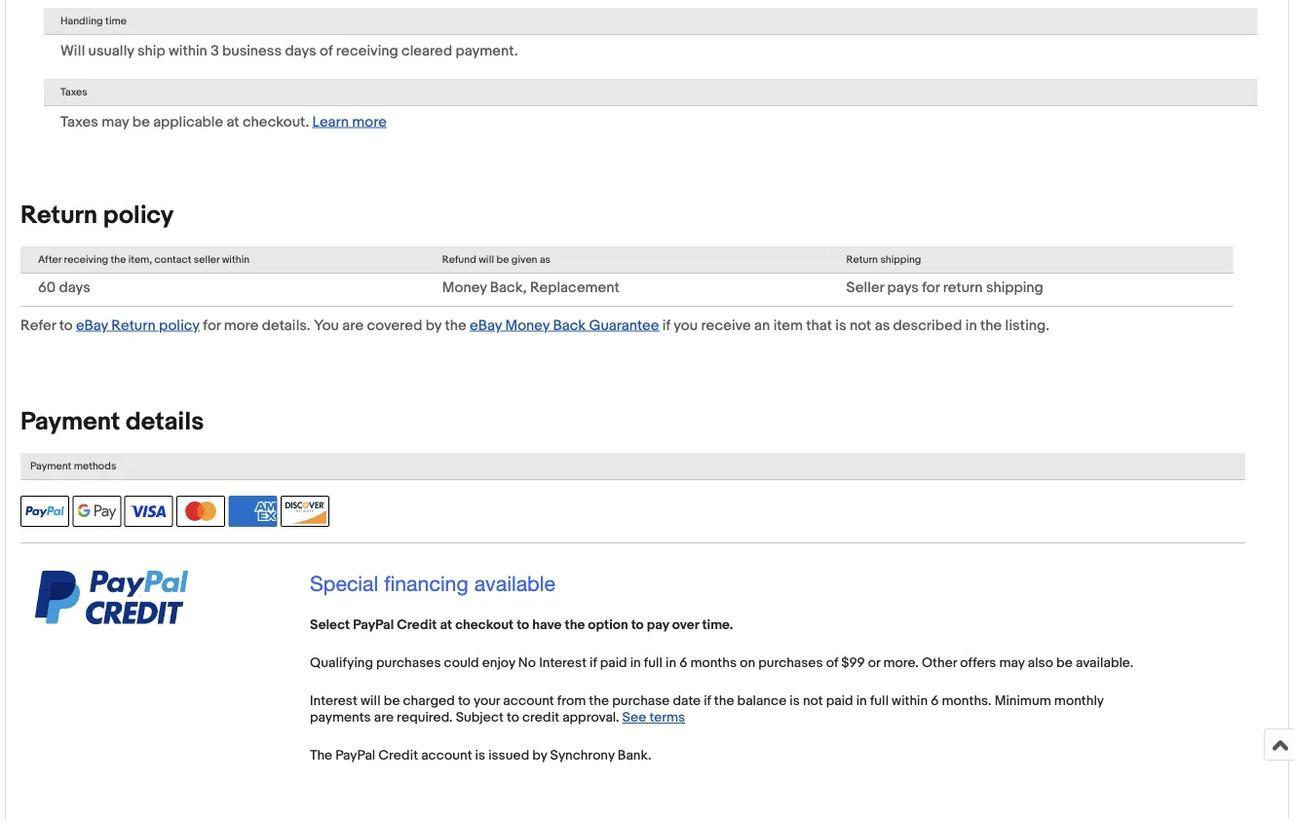 Task type: locate. For each thing, give the bounding box(es) containing it.
full inside interest will be charged to your account from the purchase date if the balance is not paid in full within 6 months. minimum monthly payments are required. subject to credit approval.
[[871, 694, 889, 710]]

1 vertical spatial shipping
[[987, 279, 1044, 296]]

methods
[[74, 460, 116, 473]]

1 vertical spatial for
[[203, 317, 221, 334]]

2 horizontal spatial within
[[892, 694, 928, 710]]

payment left the methods
[[30, 460, 71, 473]]

the right "from"
[[589, 694, 609, 710]]

0 horizontal spatial may
[[102, 113, 129, 131]]

2 vertical spatial within
[[892, 694, 928, 710]]

within
[[169, 42, 207, 60], [222, 254, 250, 266], [892, 694, 928, 710]]

after receiving the item, contact seller within
[[38, 254, 250, 266]]

1 vertical spatial as
[[875, 317, 890, 334]]

1 horizontal spatial by
[[533, 748, 547, 765]]

payment methods
[[30, 460, 116, 473]]

2 vertical spatial is
[[475, 748, 486, 765]]

0 horizontal spatial by
[[426, 317, 442, 334]]

credit down required.
[[379, 748, 418, 765]]

if down option
[[590, 656, 597, 672]]

of up learn
[[320, 42, 333, 60]]

0 vertical spatial may
[[102, 113, 129, 131]]

not right balance
[[803, 694, 824, 710]]

seller pays for return shipping
[[847, 279, 1044, 296]]

1 horizontal spatial purchases
[[759, 656, 823, 672]]

money
[[442, 279, 487, 296], [505, 317, 550, 334]]

listing.
[[1006, 317, 1050, 334]]

0 vertical spatial days
[[285, 42, 317, 60]]

1 vertical spatial more
[[224, 317, 259, 334]]

paid down $99
[[827, 694, 854, 710]]

not inside interest will be charged to your account from the purchase date if the balance is not paid in full within 6 months. minimum monthly payments are required. subject to credit approval.
[[803, 694, 824, 710]]

more left details. on the left of page
[[224, 317, 259, 334]]

as right given
[[540, 254, 551, 266]]

paypal
[[353, 618, 394, 634], [336, 748, 376, 765]]

offers
[[960, 656, 997, 672]]

within right seller
[[222, 254, 250, 266]]

1 vertical spatial 6
[[931, 694, 939, 710]]

2 horizontal spatial if
[[704, 694, 711, 710]]

also
[[1028, 656, 1054, 672]]

2 horizontal spatial return
[[847, 254, 878, 266]]

ebay money back guarantee link
[[470, 317, 660, 334]]

days right 60 in the left of the page
[[59, 279, 90, 296]]

full
[[644, 656, 663, 672], [871, 694, 889, 710]]

1 ebay from the left
[[76, 317, 108, 334]]

return up after
[[20, 200, 98, 231]]

credit
[[397, 618, 437, 634], [379, 748, 418, 765]]

0 vertical spatial return
[[20, 200, 98, 231]]

1 vertical spatial are
[[374, 710, 394, 727]]

6 left months
[[680, 656, 688, 672]]

2 taxes from the top
[[60, 113, 98, 131]]

1 vertical spatial paid
[[827, 694, 854, 710]]

learn more link
[[313, 113, 387, 131]]

enjoy
[[482, 656, 515, 672]]

0 vertical spatial of
[[320, 42, 333, 60]]

account down the no at bottom left
[[503, 694, 554, 710]]

purchases up 'charged'
[[376, 656, 441, 672]]

full down or
[[871, 694, 889, 710]]

is right that
[[836, 317, 847, 334]]

taxes may be applicable at checkout. learn more
[[60, 113, 387, 131]]

payment up payment methods
[[20, 407, 120, 437]]

purchases
[[376, 656, 441, 672], [759, 656, 823, 672]]

shipping up pays
[[881, 254, 922, 266]]

are left required.
[[374, 710, 394, 727]]

the right the date
[[714, 694, 735, 710]]

may down "usually"
[[102, 113, 129, 131]]

1 vertical spatial return
[[847, 254, 878, 266]]

for right pays
[[923, 279, 940, 296]]

1 horizontal spatial full
[[871, 694, 889, 710]]

0 horizontal spatial are
[[342, 317, 364, 334]]

policy up item,
[[103, 200, 174, 231]]

receiving left the cleared
[[336, 42, 399, 60]]

will right refund
[[479, 254, 494, 266]]

refund
[[442, 254, 477, 266]]

0 horizontal spatial return
[[20, 200, 98, 231]]

0 horizontal spatial paid
[[600, 656, 627, 672]]

not
[[850, 317, 872, 334], [803, 694, 824, 710]]

0 vertical spatial shipping
[[881, 254, 922, 266]]

return for return policy
[[20, 200, 98, 231]]

be left applicable
[[132, 113, 150, 131]]

0 vertical spatial account
[[503, 694, 554, 710]]

details
[[126, 407, 204, 437]]

ebay return policy link
[[76, 317, 200, 334]]

1 horizontal spatial receiving
[[336, 42, 399, 60]]

1 vertical spatial will
[[361, 694, 381, 710]]

0 vertical spatial receiving
[[336, 42, 399, 60]]

1 horizontal spatial are
[[374, 710, 394, 727]]

0 horizontal spatial not
[[803, 694, 824, 710]]

paypal right the
[[336, 748, 376, 765]]

american express image
[[229, 496, 277, 528]]

1 horizontal spatial is
[[790, 694, 800, 710]]

0 vertical spatial not
[[850, 317, 872, 334]]

google pay image
[[73, 496, 121, 528]]

1 vertical spatial is
[[790, 694, 800, 710]]

0 vertical spatial full
[[644, 656, 663, 672]]

be inside interest will be charged to your account from the purchase date if the balance is not paid in full within 6 months. minimum monthly payments are required. subject to credit approval.
[[384, 694, 400, 710]]

$99
[[842, 656, 865, 672]]

within left '3'
[[169, 42, 207, 60]]

policy
[[103, 200, 174, 231], [159, 317, 200, 334]]

if left you
[[663, 317, 671, 334]]

within down more.
[[892, 694, 928, 710]]

in
[[966, 317, 978, 334], [630, 656, 641, 672], [666, 656, 677, 672], [857, 694, 867, 710]]

0 horizontal spatial will
[[361, 694, 381, 710]]

back,
[[490, 279, 527, 296]]

0 vertical spatial 6
[[680, 656, 688, 672]]

back
[[553, 317, 586, 334]]

return up seller
[[847, 254, 878, 266]]

1 vertical spatial interest
[[310, 694, 358, 710]]

1 vertical spatial within
[[222, 254, 250, 266]]

seller
[[194, 254, 220, 266]]

paid inside interest will be charged to your account from the purchase date if the balance is not paid in full within 6 months. minimum monthly payments are required. subject to credit approval.
[[827, 694, 854, 710]]

months
[[691, 656, 737, 672]]

0 vertical spatial credit
[[397, 618, 437, 634]]

are
[[342, 317, 364, 334], [374, 710, 394, 727]]

paid
[[600, 656, 627, 672], [827, 694, 854, 710]]

0 vertical spatial taxes
[[60, 86, 88, 99]]

pays
[[888, 279, 919, 296]]

by right covered
[[426, 317, 442, 334]]

0 horizontal spatial of
[[320, 42, 333, 60]]

0 horizontal spatial for
[[203, 317, 221, 334]]

be for taxes may be applicable at checkout. learn more
[[132, 113, 150, 131]]

at left checkout.
[[227, 113, 239, 131]]

1 horizontal spatial will
[[479, 254, 494, 266]]

details.
[[262, 317, 311, 334]]

receiving up 60 days
[[64, 254, 108, 266]]

account
[[503, 694, 554, 710], [421, 748, 472, 765]]

1 horizontal spatial at
[[440, 618, 452, 634]]

of
[[320, 42, 333, 60], [826, 656, 839, 672]]

1 horizontal spatial money
[[505, 317, 550, 334]]

at
[[227, 113, 239, 131], [440, 618, 452, 634]]

0 horizontal spatial full
[[644, 656, 663, 672]]

shipping
[[881, 254, 922, 266], [987, 279, 1044, 296]]

will down qualifying
[[361, 694, 381, 710]]

policy down contact
[[159, 317, 200, 334]]

if inside interest will be charged to your account from the purchase date if the balance is not paid in full within 6 months. minimum monthly payments are required. subject to credit approval.
[[704, 694, 711, 710]]

paypal right select
[[353, 618, 394, 634]]

the
[[111, 254, 126, 266], [445, 317, 467, 334], [981, 317, 1002, 334], [565, 618, 585, 634], [589, 694, 609, 710], [714, 694, 735, 710]]

shipping up listing.
[[987, 279, 1044, 296]]

your
[[474, 694, 500, 710]]

1 horizontal spatial more
[[352, 113, 387, 131]]

ebay down back, at top
[[470, 317, 502, 334]]

the left listing.
[[981, 317, 1002, 334]]

0 vertical spatial within
[[169, 42, 207, 60]]

may left also
[[1000, 656, 1025, 672]]

more right learn
[[352, 113, 387, 131]]

are right you
[[342, 317, 364, 334]]

1 horizontal spatial if
[[663, 317, 671, 334]]

guarantee
[[589, 317, 660, 334]]

0 horizontal spatial shipping
[[881, 254, 922, 266]]

on
[[740, 656, 756, 672]]

0 horizontal spatial money
[[442, 279, 487, 296]]

0 vertical spatial is
[[836, 317, 847, 334]]

given
[[512, 254, 538, 266]]

0 horizontal spatial receiving
[[64, 254, 108, 266]]

as down seller
[[875, 317, 890, 334]]

an
[[755, 317, 770, 334]]

interest right the no at bottom left
[[539, 656, 587, 672]]

in down return
[[966, 317, 978, 334]]

0 horizontal spatial purchases
[[376, 656, 441, 672]]

of left $99
[[826, 656, 839, 672]]

0 vertical spatial will
[[479, 254, 494, 266]]

1 vertical spatial not
[[803, 694, 824, 710]]

1 vertical spatial paypal
[[336, 748, 376, 765]]

interest
[[539, 656, 587, 672], [310, 694, 358, 710]]

0 vertical spatial are
[[342, 317, 364, 334]]

1 taxes from the top
[[60, 86, 88, 99]]

receive
[[701, 317, 751, 334]]

return down item,
[[111, 317, 156, 334]]

money down refund
[[442, 279, 487, 296]]

full down 'pay'
[[644, 656, 663, 672]]

1 horizontal spatial ebay
[[470, 317, 502, 334]]

bank.
[[618, 748, 652, 765]]

are inside interest will be charged to your account from the purchase date if the balance is not paid in full within 6 months. minimum monthly payments are required. subject to credit approval.
[[374, 710, 394, 727]]

paid down option
[[600, 656, 627, 672]]

1 vertical spatial of
[[826, 656, 839, 672]]

for
[[923, 279, 940, 296], [203, 317, 221, 334]]

contact
[[155, 254, 191, 266]]

1 vertical spatial if
[[590, 656, 597, 672]]

1 vertical spatial receiving
[[64, 254, 108, 266]]

6 inside interest will be charged to your account from the purchase date if the balance is not paid in full within 6 months. minimum monthly payments are required. subject to credit approval.
[[931, 694, 939, 710]]

business
[[222, 42, 282, 60]]

2 vertical spatial return
[[111, 317, 156, 334]]

is right balance
[[790, 694, 800, 710]]

see
[[623, 710, 647, 727]]

at left checkout
[[440, 618, 452, 634]]

if right the date
[[704, 694, 711, 710]]

usually
[[88, 42, 134, 60]]

0 horizontal spatial as
[[540, 254, 551, 266]]

refund will be given as
[[442, 254, 551, 266]]

be left 'charged'
[[384, 694, 400, 710]]

interest down qualifying
[[310, 694, 358, 710]]

will
[[479, 254, 494, 266], [361, 694, 381, 710]]

1 vertical spatial money
[[505, 317, 550, 334]]

taxes
[[60, 86, 88, 99], [60, 113, 98, 131]]

covered
[[367, 317, 422, 334]]

or
[[868, 656, 881, 672]]

is left issued
[[475, 748, 486, 765]]

0 horizontal spatial interest
[[310, 694, 358, 710]]

return
[[943, 279, 983, 296]]

after
[[38, 254, 61, 266]]

more
[[352, 113, 387, 131], [224, 317, 259, 334]]

subject
[[456, 710, 504, 727]]

account down required.
[[421, 748, 472, 765]]

taxes for taxes may be applicable at checkout. learn more
[[60, 113, 98, 131]]

6 left months.
[[931, 694, 939, 710]]

1 horizontal spatial for
[[923, 279, 940, 296]]

if
[[663, 317, 671, 334], [590, 656, 597, 672], [704, 694, 711, 710]]

0 vertical spatial at
[[227, 113, 239, 131]]

1 vertical spatial credit
[[379, 748, 418, 765]]

1 horizontal spatial of
[[826, 656, 839, 672]]

2 ebay from the left
[[470, 317, 502, 334]]

purchases right on
[[759, 656, 823, 672]]

ebay down 60 days
[[76, 317, 108, 334]]

be right also
[[1057, 656, 1073, 672]]

by
[[426, 317, 442, 334], [533, 748, 547, 765]]

2 vertical spatial if
[[704, 694, 711, 710]]

1 horizontal spatial may
[[1000, 656, 1025, 672]]

will inside interest will be charged to your account from the purchase date if the balance is not paid in full within 6 months. minimum monthly payments are required. subject to credit approval.
[[361, 694, 381, 710]]

days right 'business'
[[285, 42, 317, 60]]

not down seller
[[850, 317, 872, 334]]

1 vertical spatial account
[[421, 748, 472, 765]]

in down $99
[[857, 694, 867, 710]]

by right issued
[[533, 748, 547, 765]]

to
[[59, 317, 73, 334], [517, 618, 530, 634], [631, 618, 644, 634], [458, 694, 471, 710], [507, 710, 520, 727]]

be left given
[[497, 254, 509, 266]]

special financing available
[[310, 571, 556, 596]]

you
[[314, 317, 339, 334]]

discover image
[[281, 496, 329, 528]]

receiving
[[336, 42, 399, 60], [64, 254, 108, 266]]

1 horizontal spatial days
[[285, 42, 317, 60]]

for down seller
[[203, 317, 221, 334]]

money down money back, replacement
[[505, 317, 550, 334]]

monthly
[[1055, 694, 1104, 710]]

1 vertical spatial days
[[59, 279, 90, 296]]

required.
[[397, 710, 453, 727]]

1 horizontal spatial shipping
[[987, 279, 1044, 296]]

0 vertical spatial paypal
[[353, 618, 394, 634]]

0 vertical spatial paid
[[600, 656, 627, 672]]

payment
[[20, 407, 120, 437], [30, 460, 71, 473]]

0 horizontal spatial ebay
[[76, 317, 108, 334]]

credit down financing
[[397, 618, 437, 634]]

1 horizontal spatial account
[[503, 694, 554, 710]]



Task type: describe. For each thing, give the bounding box(es) containing it.
refer to ebay return policy for more details. you are covered by the ebay money back guarantee if you receive an item that is not as described in the listing.
[[20, 317, 1050, 334]]

0 horizontal spatial if
[[590, 656, 597, 672]]

time
[[105, 15, 127, 27]]

the right have
[[565, 618, 585, 634]]

1 horizontal spatial within
[[222, 254, 250, 266]]

payment.
[[456, 42, 518, 60]]

see terms
[[623, 710, 686, 727]]

more.
[[884, 656, 919, 672]]

0 horizontal spatial 6
[[680, 656, 688, 672]]

0 horizontal spatial days
[[59, 279, 90, 296]]

described
[[894, 317, 963, 334]]

that
[[807, 317, 833, 334]]

see terms link
[[623, 710, 686, 727]]

qualifying purchases could enjoy no interest if paid in full in 6 months on purchases of $99 or more. other offers may also be available.
[[310, 656, 1134, 672]]

cleared
[[402, 42, 453, 60]]

60 days
[[38, 279, 90, 296]]

be for refund will be given as
[[497, 254, 509, 266]]

1 vertical spatial by
[[533, 748, 547, 765]]

1 purchases from the left
[[376, 656, 441, 672]]

purchase
[[612, 694, 670, 710]]

the right covered
[[445, 317, 467, 334]]

checkout.
[[243, 113, 309, 131]]

to right 'refer'
[[59, 317, 73, 334]]

pay
[[647, 618, 670, 634]]

item
[[774, 317, 803, 334]]

seller
[[847, 279, 885, 296]]

terms
[[650, 710, 686, 727]]

credit for account
[[379, 748, 418, 765]]

within inside interest will be charged to your account from the purchase date if the balance is not paid in full within 6 months. minimum monthly payments are required. subject to credit approval.
[[892, 694, 928, 710]]

1 vertical spatial policy
[[159, 317, 200, 334]]

payment for payment details
[[20, 407, 120, 437]]

paypal image
[[20, 496, 69, 528]]

taxes for taxes
[[60, 86, 88, 99]]

will usually ship within 3 business days of receiving cleared payment.
[[60, 42, 518, 60]]

time.
[[702, 618, 734, 634]]

to left 'pay'
[[631, 618, 644, 634]]

1 horizontal spatial return
[[111, 317, 156, 334]]

is inside interest will be charged to your account from the purchase date if the balance is not paid in full within 6 months. minimum monthly payments are required. subject to credit approval.
[[790, 694, 800, 710]]

will
[[60, 42, 85, 60]]

0 horizontal spatial is
[[475, 748, 486, 765]]

applicable
[[153, 113, 223, 131]]

item,
[[128, 254, 152, 266]]

select
[[310, 618, 350, 634]]

approval.
[[563, 710, 619, 727]]

to left credit
[[507, 710, 520, 727]]

return shipping
[[847, 254, 922, 266]]

2 horizontal spatial is
[[836, 317, 847, 334]]

will for interest
[[361, 694, 381, 710]]

be for interest will be charged to your account from the purchase date if the balance is not paid in full within 6 months. minimum monthly payments are required. subject to credit approval.
[[384, 694, 400, 710]]

qualifying
[[310, 656, 373, 672]]

minimum
[[995, 694, 1052, 710]]

0 vertical spatial as
[[540, 254, 551, 266]]

to left your
[[458, 694, 471, 710]]

in inside interest will be charged to your account from the purchase date if the balance is not paid in full within 6 months. minimum monthly payments are required. subject to credit approval.
[[857, 694, 867, 710]]

paypal for select
[[353, 618, 394, 634]]

0 vertical spatial policy
[[103, 200, 174, 231]]

0 horizontal spatial within
[[169, 42, 207, 60]]

no
[[518, 656, 536, 672]]

special
[[310, 571, 379, 596]]

interest inside interest will be charged to your account from the purchase date if the balance is not paid in full within 6 months. minimum monthly payments are required. subject to credit approval.
[[310, 694, 358, 710]]

balance
[[738, 694, 787, 710]]

return policy
[[20, 200, 174, 231]]

account inside interest will be charged to your account from the purchase date if the balance is not paid in full within 6 months. minimum monthly payments are required. subject to credit approval.
[[503, 694, 554, 710]]

ship
[[137, 42, 165, 60]]

replacement
[[530, 279, 620, 296]]

0 vertical spatial for
[[923, 279, 940, 296]]

learn
[[313, 113, 349, 131]]

credit
[[523, 710, 560, 727]]

available
[[474, 571, 556, 596]]

2 purchases from the left
[[759, 656, 823, 672]]

in down 'pay'
[[666, 656, 677, 672]]

could
[[444, 656, 479, 672]]

the
[[310, 748, 333, 765]]

have
[[533, 618, 562, 634]]

available.
[[1076, 656, 1134, 672]]

option
[[588, 618, 628, 634]]

payments
[[310, 710, 371, 727]]

payment details
[[20, 407, 204, 437]]

0 horizontal spatial more
[[224, 317, 259, 334]]

3
[[211, 42, 219, 60]]

money back, replacement
[[442, 279, 620, 296]]

the left item,
[[111, 254, 126, 266]]

you
[[674, 317, 698, 334]]

the paypal credit account is issued by synchrony bank.
[[310, 748, 652, 765]]

master card image
[[177, 496, 225, 528]]

credit for at
[[397, 618, 437, 634]]

months.
[[942, 694, 992, 710]]

0 horizontal spatial account
[[421, 748, 472, 765]]

1 horizontal spatial interest
[[539, 656, 587, 672]]

interest will be charged to your account from the purchase date if the balance is not paid in full within 6 months. minimum monthly payments are required. subject to credit approval.
[[310, 694, 1104, 727]]

will for refund
[[479, 254, 494, 266]]

paypal for the
[[336, 748, 376, 765]]

synchrony
[[550, 748, 615, 765]]

0 vertical spatial by
[[426, 317, 442, 334]]

1 horizontal spatial as
[[875, 317, 890, 334]]

payment for payment methods
[[30, 460, 71, 473]]

checkout
[[455, 618, 514, 634]]

1 vertical spatial at
[[440, 618, 452, 634]]

to left have
[[517, 618, 530, 634]]

date
[[673, 694, 701, 710]]

in up purchase
[[630, 656, 641, 672]]

issued
[[489, 748, 530, 765]]

visa image
[[125, 496, 173, 528]]

0 horizontal spatial at
[[227, 113, 239, 131]]

1 horizontal spatial not
[[850, 317, 872, 334]]

return for return shipping
[[847, 254, 878, 266]]

select paypal credit at checkout to have the option to pay over time.
[[310, 618, 734, 634]]

from
[[557, 694, 586, 710]]

0 vertical spatial if
[[663, 317, 671, 334]]

handling
[[60, 15, 103, 27]]

other
[[922, 656, 957, 672]]

over
[[673, 618, 699, 634]]

refer
[[20, 317, 56, 334]]



Task type: vqa. For each thing, say whether or not it's contained in the screenshot.
Your
yes



